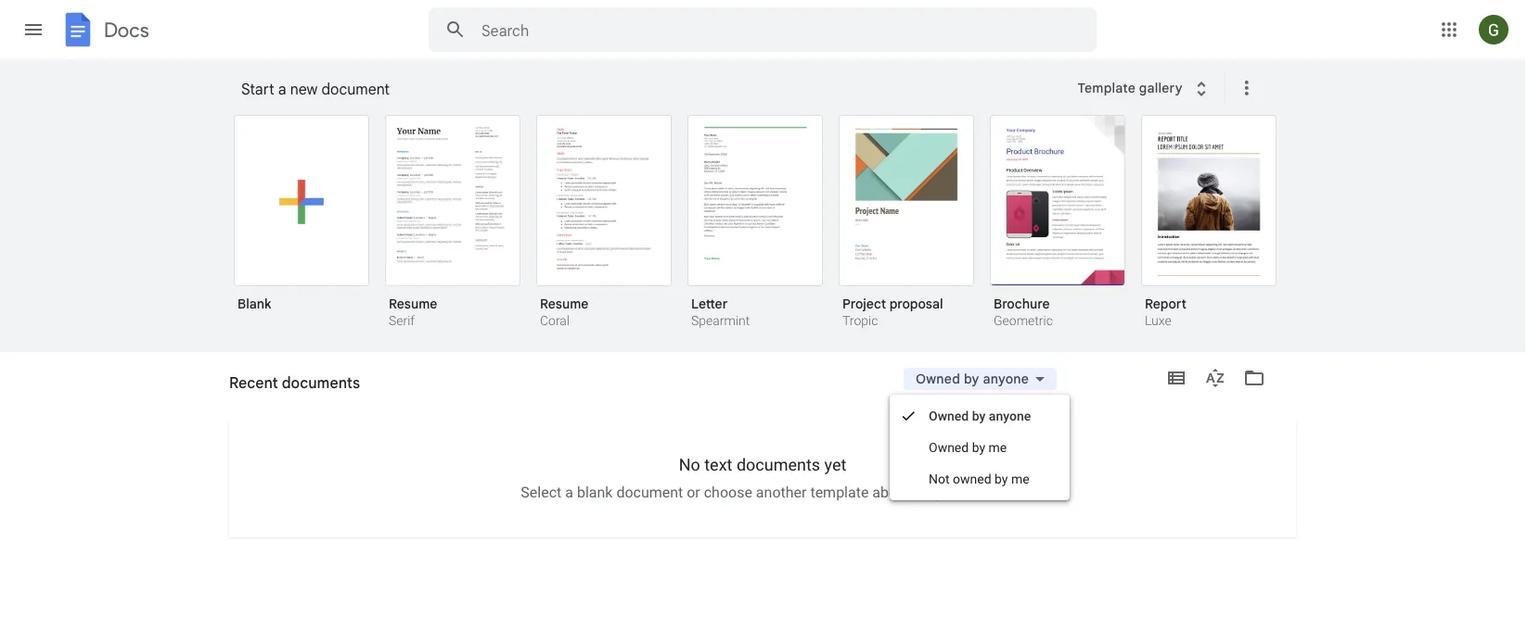 Task type: describe. For each thing, give the bounding box(es) containing it.
2 recent from the top
[[229, 381, 272, 398]]

a inside the no text documents yet select a blank document or choose another template above to get started
[[565, 484, 573, 502]]

blank
[[577, 484, 613, 502]]

template
[[810, 484, 869, 502]]

search image
[[437, 11, 474, 48]]

owned by me
[[929, 440, 1007, 456]]

1 recent documents from the top
[[229, 374, 360, 392]]

main menu image
[[22, 19, 45, 41]]

no text documents yet region
[[229, 456, 1296, 502]]

start
[[241, 80, 274, 98]]

not
[[929, 472, 950, 487]]

owned
[[953, 472, 991, 487]]

choose
[[704, 484, 752, 502]]

new
[[290, 80, 318, 98]]

docs
[[104, 18, 149, 42]]

no
[[679, 456, 700, 475]]

above
[[872, 484, 912, 502]]

a inside heading
[[278, 80, 286, 98]]

docs link
[[59, 11, 149, 52]]

start a new document heading
[[241, 59, 1065, 119]]

documents inside the no text documents yet select a blank document or choose another template above to get started
[[737, 456, 820, 475]]

2 vertical spatial owned
[[929, 440, 969, 456]]

blank option
[[234, 115, 369, 326]]

started
[[957, 484, 1004, 502]]

proposal
[[889, 296, 943, 312]]

by inside popup button
[[964, 371, 979, 387]]

document inside heading
[[321, 80, 390, 98]]

to
[[916, 484, 929, 502]]

recent documents heading
[[229, 353, 360, 412]]

or
[[687, 484, 700, 502]]

brochure geometric
[[994, 296, 1053, 329]]

template gallery
[[1078, 80, 1183, 96]]

report option
[[1141, 115, 1277, 331]]

start a new document
[[241, 80, 390, 98]]

2 resume option from the left
[[536, 115, 672, 331]]

coral
[[540, 314, 570, 329]]

report
[[1145, 296, 1186, 312]]

blank
[[238, 296, 271, 312]]

template
[[1078, 80, 1136, 96]]

brochure
[[994, 296, 1050, 312]]

2 recent documents from the top
[[229, 381, 344, 398]]

documents inside heading
[[282, 374, 360, 392]]



Task type: vqa. For each thing, say whether or not it's contained in the screenshot.
Resume
yes



Task type: locate. For each thing, give the bounding box(es) containing it.
0 horizontal spatial resume
[[389, 296, 437, 312]]

1 vertical spatial owned by anyone
[[929, 409, 1031, 424]]

menu
[[890, 395, 1070, 501]]

list box
[[234, 111, 1301, 353]]

0 horizontal spatial document
[[321, 80, 390, 98]]

None search field
[[429, 7, 1097, 52]]

1 horizontal spatial resume
[[540, 296, 589, 312]]

geometric
[[994, 314, 1053, 329]]

recent inside heading
[[229, 374, 278, 392]]

0 vertical spatial me
[[989, 440, 1007, 456]]

owned by anyone inside menu
[[929, 409, 1031, 424]]

Search bar text field
[[481, 21, 1050, 40]]

a left blank
[[565, 484, 573, 502]]

owned by anyone button
[[904, 368, 1057, 391]]

0 horizontal spatial a
[[278, 80, 286, 98]]

1 vertical spatial anyone
[[989, 409, 1031, 424]]

resume up coral
[[540, 296, 589, 312]]

documents
[[282, 374, 360, 392], [275, 381, 344, 398], [737, 456, 820, 475]]

list box containing blank
[[234, 111, 1301, 353]]

document left or
[[616, 484, 683, 502]]

letter option
[[687, 115, 823, 331]]

report luxe
[[1145, 296, 1186, 329]]

anyone down geometric
[[983, 371, 1029, 387]]

0 horizontal spatial resume option
[[385, 115, 520, 331]]

document
[[321, 80, 390, 98], [616, 484, 683, 502]]

1 horizontal spatial resume option
[[536, 115, 672, 331]]

project
[[842, 296, 886, 312]]

more actions. image
[[1232, 77, 1258, 99]]

tropic
[[842, 314, 878, 329]]

recent
[[229, 374, 278, 392], [229, 381, 272, 398]]

owned by anyone inside popup button
[[916, 371, 1029, 387]]

a
[[278, 80, 286, 98], [565, 484, 573, 502]]

resume coral
[[540, 296, 589, 329]]

text
[[704, 456, 732, 475]]

1 recent from the top
[[229, 374, 278, 392]]

anyone
[[983, 371, 1029, 387], [989, 409, 1031, 424]]

resume
[[389, 296, 437, 312], [540, 296, 589, 312]]

serif
[[389, 314, 415, 329]]

resume for resume serif
[[389, 296, 437, 312]]

0 vertical spatial a
[[278, 80, 286, 98]]

project proposal option
[[839, 115, 974, 331]]

anyone inside popup button
[[983, 371, 1029, 387]]

owned
[[916, 371, 960, 387], [929, 409, 969, 424], [929, 440, 969, 456]]

gallery
[[1139, 80, 1183, 96]]

document right new
[[321, 80, 390, 98]]

spearmint
[[691, 314, 750, 329]]

template gallery button
[[1065, 71, 1224, 105]]

no text documents yet select a blank document or choose another template above to get started
[[521, 456, 1004, 502]]

yet
[[824, 456, 846, 475]]

letter spearmint
[[691, 296, 750, 329]]

select
[[521, 484, 562, 502]]

document inside the no text documents yet select a blank document or choose another template above to get started
[[616, 484, 683, 502]]

1 horizontal spatial me
[[1011, 472, 1029, 487]]

me
[[989, 440, 1007, 456], [1011, 472, 1029, 487]]

luxe
[[1145, 314, 1171, 329]]

owned inside popup button
[[916, 371, 960, 387]]

1 horizontal spatial a
[[565, 484, 573, 502]]

1 resume from the left
[[389, 296, 437, 312]]

resume up serif
[[389, 296, 437, 312]]

0 vertical spatial owned
[[916, 371, 960, 387]]

anyone down owned by anyone popup button
[[989, 409, 1031, 424]]

brochure option
[[990, 115, 1125, 331]]

2 resume from the left
[[540, 296, 589, 312]]

recent documents
[[229, 374, 360, 392], [229, 381, 344, 398]]

1 vertical spatial me
[[1011, 472, 1029, 487]]

get
[[933, 484, 954, 502]]

1 vertical spatial document
[[616, 484, 683, 502]]

me up "not owned by me"
[[989, 440, 1007, 456]]

1 resume option from the left
[[385, 115, 520, 331]]

letter
[[691, 296, 728, 312]]

0 vertical spatial anyone
[[983, 371, 1029, 387]]

resume option
[[385, 115, 520, 331], [536, 115, 672, 331]]

0 horizontal spatial me
[[989, 440, 1007, 456]]

by
[[964, 371, 979, 387], [972, 409, 986, 424], [972, 440, 985, 456], [995, 472, 1008, 487]]

1 vertical spatial a
[[565, 484, 573, 502]]

1 vertical spatial owned
[[929, 409, 969, 424]]

another
[[756, 484, 807, 502]]

project proposal tropic
[[842, 296, 943, 329]]

not owned by me
[[929, 472, 1029, 487]]

me right "started"
[[1011, 472, 1029, 487]]

a left new
[[278, 80, 286, 98]]

menu containing owned by anyone
[[890, 395, 1070, 501]]

owned by anyone
[[916, 371, 1029, 387], [929, 409, 1031, 424]]

0 vertical spatial document
[[321, 80, 390, 98]]

0 vertical spatial owned by anyone
[[916, 371, 1029, 387]]

resume for resume coral
[[540, 296, 589, 312]]

1 horizontal spatial document
[[616, 484, 683, 502]]

resume serif
[[389, 296, 437, 329]]



